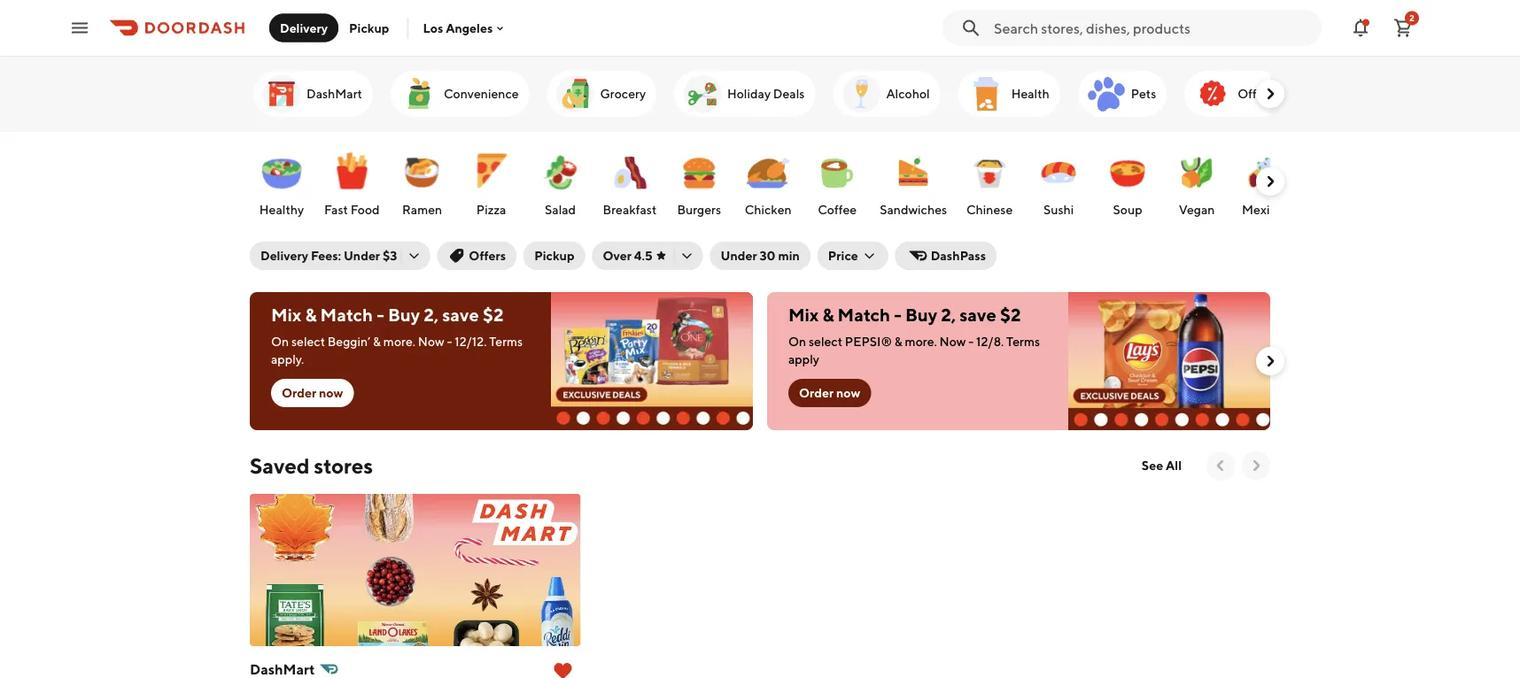 Task type: vqa. For each thing, say whether or not it's contained in the screenshot.
top 'OFFERS'
yes



Task type: describe. For each thing, give the bounding box(es) containing it.
deals
[[774, 86, 805, 101]]

1 vertical spatial next button of carousel image
[[1248, 457, 1266, 475]]

- left 12/8.
[[969, 335, 974, 349]]

dashpass button
[[896, 242, 997, 270]]

chicken
[[745, 203, 792, 217]]

order now button for mix & match - buy 2, save $2 on select pepsi® & more. now - 12/8. terms apply
[[789, 379, 872, 408]]

1 items, open order cart image
[[1393, 17, 1415, 39]]

convenience
[[444, 86, 519, 101]]

12/12.
[[455, 335, 487, 349]]

1 horizontal spatial pickup button
[[524, 242, 585, 270]]

order now for mix & match - buy 2, save $2 on select pepsi® & more. now - 12/8. terms apply
[[799, 386, 861, 401]]

healthy
[[260, 203, 304, 217]]

& right pepsi®
[[895, 335, 903, 349]]

pizza
[[477, 203, 506, 217]]

now for mix & match - buy 2, save $2 on select pepsi® & more. now - 12/8. terms apply
[[837, 386, 861, 401]]

0 vertical spatial dashmart link
[[253, 71, 373, 117]]

mix for mix & match - buy 2, save $2 on select pepsi® & more. now - 12/8. terms apply
[[789, 305, 819, 326]]

under 30 min
[[721, 249, 800, 263]]

2 next button of carousel image from the top
[[1262, 353, 1280, 370]]

saved stores link
[[250, 452, 373, 480]]

terms for mix & match - buy 2, save $2 on select pepsi® & more. now - 12/8. terms apply
[[1007, 335, 1041, 349]]

over
[[603, 249, 632, 263]]

alcohol link
[[833, 71, 941, 117]]

mix & match - buy 2, save $2 on select pepsi® & more. now - 12/8. terms apply
[[789, 305, 1041, 367]]

los
[[423, 21, 443, 35]]

fees:
[[311, 249, 341, 263]]

coffee
[[818, 203, 857, 217]]

order now for mix & match - buy 2, save $2 on select beggin' & more. now - 12/12. terms apply.
[[282, 386, 343, 401]]

- left 12/12.
[[447, 335, 452, 349]]

30
[[760, 249, 776, 263]]

offers link
[[1185, 71, 1285, 117]]

match for mix & match - buy 2, save $2 on select beggin' & more. now - 12/12. terms apply.
[[320, 305, 373, 326]]

los angeles button
[[423, 21, 507, 35]]

$2 for mix & match - buy 2, save $2 on select beggin' & more. now - 12/12. terms apply.
[[483, 305, 504, 326]]

2, for mix & match - buy 2, save $2 on select pepsi® & more. now - 12/8. terms apply
[[942, 305, 956, 326]]

now for mix & match - buy 2, save $2 on select pepsi® & more. now - 12/8. terms apply
[[940, 335, 966, 349]]

0 vertical spatial next button of carousel image
[[1262, 85, 1280, 103]]

& down price
[[823, 305, 834, 326]]

over 4.5
[[603, 249, 653, 263]]

on for mix & match - buy 2, save $2 on select pepsi® & more. now - 12/8. terms apply
[[789, 335, 807, 349]]

convenience link
[[391, 71, 530, 117]]

delivery button
[[269, 14, 339, 42]]

0 vertical spatial dashmart
[[307, 86, 362, 101]]

apply.
[[271, 352, 304, 367]]

1 under from the left
[[344, 249, 380, 263]]

select for mix & match - buy 2, save $2 on select pepsi® & more. now - 12/8. terms apply
[[809, 335, 843, 349]]

see all
[[1142, 459, 1182, 473]]

mix for mix & match - buy 2, save $2 on select beggin' & more. now - 12/12. terms apply.
[[271, 305, 302, 326]]

grocery link
[[547, 71, 657, 117]]

previous button of carousel image
[[1212, 457, 1230, 475]]

alcohol
[[887, 86, 930, 101]]

save for mix & match - buy 2, save $2 on select beggin' & more. now - 12/12. terms apply.
[[442, 305, 479, 326]]

saved
[[250, 453, 310, 479]]

buy for mix & match - buy 2, save $2 on select beggin' & more. now - 12/12. terms apply.
[[388, 305, 420, 326]]

pets image
[[1086, 73, 1128, 115]]

ramen
[[402, 203, 442, 217]]

open menu image
[[69, 17, 90, 39]]

holiday deals image
[[682, 73, 724, 115]]

breakfast
[[603, 203, 657, 217]]

over 4.5 button
[[593, 242, 703, 270]]

order for mix & match - buy 2, save $2 on select beggin' & more. now - 12/12. terms apply.
[[282, 386, 316, 401]]

& right beggin' in the left of the page
[[373, 335, 381, 349]]

price
[[829, 249, 859, 263]]

beggin'
[[328, 335, 371, 349]]

food
[[351, 203, 380, 217]]

offers button
[[437, 242, 517, 270]]

match for mix & match - buy 2, save $2 on select pepsi® & more. now - 12/8. terms apply
[[838, 305, 891, 326]]

grocery image
[[554, 73, 597, 115]]

sushi
[[1044, 203, 1074, 217]]

dashpass
[[931, 249, 987, 263]]



Task type: locate. For each thing, give the bounding box(es) containing it.
- down $3
[[377, 305, 384, 326]]

los angeles
[[423, 21, 493, 35]]

1 horizontal spatial pickup
[[535, 249, 575, 263]]

order now down apply
[[799, 386, 861, 401]]

1 horizontal spatial order now button
[[789, 379, 872, 408]]

now for mix & match - buy 2, save $2 on select beggin' & more. now - 12/12. terms apply.
[[418, 335, 445, 349]]

min
[[779, 249, 800, 263]]

under left $3
[[344, 249, 380, 263]]

0 horizontal spatial pickup
[[349, 20, 389, 35]]

now inside mix & match - buy 2, save $2 on select pepsi® & more. now - 12/8. terms apply
[[940, 335, 966, 349]]

now
[[418, 335, 445, 349], [940, 335, 966, 349]]

1 now from the left
[[319, 386, 343, 401]]

save for mix & match - buy 2, save $2 on select pepsi® & more. now - 12/8. terms apply
[[960, 305, 997, 326]]

2
[[1410, 13, 1415, 23]]

1 terms from the left
[[489, 335, 523, 349]]

1 horizontal spatial select
[[809, 335, 843, 349]]

0 horizontal spatial order now button
[[271, 379, 354, 408]]

0 horizontal spatial order
[[282, 386, 316, 401]]

2 order now button from the left
[[789, 379, 872, 408]]

order for mix & match - buy 2, save $2 on select pepsi® & more. now - 12/8. terms apply
[[799, 386, 834, 401]]

order now button
[[271, 379, 354, 408], [789, 379, 872, 408]]

1 horizontal spatial mix
[[789, 305, 819, 326]]

1 order from the left
[[282, 386, 316, 401]]

1 horizontal spatial buy
[[906, 305, 938, 326]]

match inside mix & match - buy 2, save $2 on select pepsi® & more. now - 12/8. terms apply
[[838, 305, 891, 326]]

match up beggin' in the left of the page
[[320, 305, 373, 326]]

apply
[[789, 352, 820, 367]]

$2
[[483, 305, 504, 326], [1001, 305, 1021, 326]]

order now button down apply
[[789, 379, 872, 408]]

pickup button left los
[[339, 14, 400, 42]]

pickup
[[349, 20, 389, 35], [535, 249, 575, 263]]

0 vertical spatial delivery
[[280, 20, 328, 35]]

4.5
[[634, 249, 653, 263]]

select
[[292, 335, 325, 349], [809, 335, 843, 349]]

0 horizontal spatial $2
[[483, 305, 504, 326]]

all
[[1166, 459, 1182, 473]]

now down beggin' in the left of the page
[[319, 386, 343, 401]]

1 horizontal spatial under
[[721, 249, 758, 263]]

1 vertical spatial offers
[[469, 249, 506, 263]]

2 select from the left
[[809, 335, 843, 349]]

delivery fees: under $3
[[261, 249, 397, 263]]

dashmart
[[307, 86, 362, 101], [250, 662, 315, 678]]

mix inside mix & match - buy 2, save $2 on select pepsi® & more. now - 12/8. terms apply
[[789, 305, 819, 326]]

order down apply
[[799, 386, 834, 401]]

delivery for delivery
[[280, 20, 328, 35]]

mix & match - buy 2, save $2 on select beggin' & more. now - 12/12. terms apply.
[[271, 305, 523, 367]]

now down pepsi®
[[837, 386, 861, 401]]

& down fees:
[[305, 305, 317, 326]]

under 30 min button
[[710, 242, 811, 270]]

1 horizontal spatial more.
[[905, 335, 937, 349]]

pickup button down salad
[[524, 242, 585, 270]]

vegan
[[1179, 203, 1215, 217]]

0 horizontal spatial terms
[[489, 335, 523, 349]]

under inside button
[[721, 249, 758, 263]]

match up pepsi®
[[838, 305, 891, 326]]

2 mix from the left
[[789, 305, 819, 326]]

terms inside mix & match - buy 2, save $2 on select pepsi® & more. now - 12/8. terms apply
[[1007, 335, 1041, 349]]

delivery up dashmart icon
[[280, 20, 328, 35]]

2 order now from the left
[[799, 386, 861, 401]]

more. inside mix & match - buy 2, save $2 on select beggin' & more. now - 12/12. terms apply.
[[384, 335, 416, 349]]

2 on from the left
[[789, 335, 807, 349]]

0 horizontal spatial order now
[[282, 386, 343, 401]]

1 vertical spatial dashmart
[[250, 662, 315, 678]]

pickup down salad
[[535, 249, 575, 263]]

mexican
[[1243, 203, 1291, 217]]

pets link
[[1078, 71, 1167, 117]]

now for mix & match - buy 2, save $2 on select beggin' & more. now - 12/12. terms apply.
[[319, 386, 343, 401]]

1 next button of carousel image from the top
[[1262, 173, 1280, 191]]

2 more. from the left
[[905, 335, 937, 349]]

under left the 30
[[721, 249, 758, 263]]

terms for mix & match - buy 2, save $2 on select beggin' & more. now - 12/12. terms apply.
[[489, 335, 523, 349]]

now left 12/12.
[[418, 335, 445, 349]]

mix inside mix & match - buy 2, save $2 on select beggin' & more. now - 12/12. terms apply.
[[271, 305, 302, 326]]

1 more. from the left
[[384, 335, 416, 349]]

mix up apply
[[789, 305, 819, 326]]

0 horizontal spatial now
[[319, 386, 343, 401]]

buy inside mix & match - buy 2, save $2 on select beggin' & more. now - 12/12. terms apply.
[[388, 305, 420, 326]]

0 vertical spatial next button of carousel image
[[1262, 173, 1280, 191]]

1 mix from the left
[[271, 305, 302, 326]]

dashmart link
[[253, 71, 373, 117], [250, 658, 581, 679]]

more. for mix & match - buy 2, save $2 on select pepsi® & more. now - 12/8. terms apply
[[905, 335, 937, 349]]

mix
[[271, 305, 302, 326], [789, 305, 819, 326]]

2 under from the left
[[721, 249, 758, 263]]

more. right pepsi®
[[905, 335, 937, 349]]

1 horizontal spatial save
[[960, 305, 997, 326]]

2, down dashpass button
[[942, 305, 956, 326]]

offers image
[[1192, 73, 1235, 115]]

saved stores
[[250, 453, 373, 479]]

$2 up 12/12.
[[483, 305, 504, 326]]

pets
[[1132, 86, 1157, 101]]

0 horizontal spatial 2,
[[424, 305, 439, 326]]

&
[[305, 305, 317, 326], [823, 305, 834, 326], [373, 335, 381, 349], [895, 335, 903, 349]]

select up apply.
[[292, 335, 325, 349]]

on up apply.
[[271, 335, 289, 349]]

0 horizontal spatial select
[[292, 335, 325, 349]]

more. inside mix & match - buy 2, save $2 on select pepsi® & more. now - 12/8. terms apply
[[905, 335, 937, 349]]

pickup button
[[339, 14, 400, 42], [524, 242, 585, 270]]

2 now from the left
[[940, 335, 966, 349]]

2 buy from the left
[[906, 305, 938, 326]]

match inside mix & match - buy 2, save $2 on select beggin' & more. now - 12/12. terms apply.
[[320, 305, 373, 326]]

salad
[[545, 203, 576, 217]]

1 match from the left
[[320, 305, 373, 326]]

0 horizontal spatial now
[[418, 335, 445, 349]]

more.
[[384, 335, 416, 349], [905, 335, 937, 349]]

2, for mix & match - buy 2, save $2 on select beggin' & more. now - 12/12. terms apply.
[[424, 305, 439, 326]]

2 terms from the left
[[1007, 335, 1041, 349]]

1 horizontal spatial match
[[838, 305, 891, 326]]

terms right 12/12.
[[489, 335, 523, 349]]

more. for mix & match - buy 2, save $2 on select beggin' & more. now - 12/12. terms apply.
[[384, 335, 416, 349]]

holiday deals link
[[674, 71, 816, 117]]

- down dashpass button
[[894, 305, 902, 326]]

1 vertical spatial dashmart link
[[250, 658, 581, 679]]

now left 12/8.
[[940, 335, 966, 349]]

alcohol image
[[841, 73, 883, 115]]

notification bell image
[[1351, 17, 1372, 39]]

$2 up 12/8.
[[1001, 305, 1021, 326]]

buy for mix & match - buy 2, save $2 on select pepsi® & more. now - 12/8. terms apply
[[906, 305, 938, 326]]

$2 inside mix & match - buy 2, save $2 on select beggin' & more. now - 12/12. terms apply.
[[483, 305, 504, 326]]

1 2, from the left
[[424, 305, 439, 326]]

offers
[[1238, 86, 1274, 101], [469, 249, 506, 263]]

angeles
[[446, 21, 493, 35]]

chinese
[[967, 203, 1013, 217]]

1 horizontal spatial order
[[799, 386, 834, 401]]

2 match from the left
[[838, 305, 891, 326]]

0 vertical spatial pickup
[[349, 20, 389, 35]]

buy inside mix & match - buy 2, save $2 on select pepsi® & more. now - 12/8. terms apply
[[906, 305, 938, 326]]

buy down dashpass button
[[906, 305, 938, 326]]

next button of carousel image
[[1262, 173, 1280, 191], [1262, 353, 1280, 370]]

1 vertical spatial delivery
[[261, 249, 308, 263]]

12/8.
[[977, 335, 1004, 349]]

select up apply
[[809, 335, 843, 349]]

1 now from the left
[[418, 335, 445, 349]]

delivery left fees:
[[261, 249, 308, 263]]

2 order from the left
[[799, 386, 834, 401]]

save
[[442, 305, 479, 326], [960, 305, 997, 326]]

burgers
[[677, 203, 721, 217]]

0 horizontal spatial match
[[320, 305, 373, 326]]

buy down $3
[[388, 305, 420, 326]]

2 save from the left
[[960, 305, 997, 326]]

grocery
[[600, 86, 646, 101]]

see all link
[[1132, 452, 1193, 480]]

1 horizontal spatial $2
[[1001, 305, 1021, 326]]

on
[[271, 335, 289, 349], [789, 335, 807, 349]]

order now
[[282, 386, 343, 401], [799, 386, 861, 401]]

health image
[[966, 73, 1008, 115]]

save inside mix & match - buy 2, save $2 on select pepsi® & more. now - 12/8. terms apply
[[960, 305, 997, 326]]

1 buy from the left
[[388, 305, 420, 326]]

2 2, from the left
[[942, 305, 956, 326]]

1 horizontal spatial now
[[940, 335, 966, 349]]

1 save from the left
[[442, 305, 479, 326]]

1 order now button from the left
[[271, 379, 354, 408]]

Store search: begin typing to search for stores available on DoorDash text field
[[994, 18, 1312, 38]]

0 vertical spatial offers
[[1238, 86, 1274, 101]]

0 horizontal spatial buy
[[388, 305, 420, 326]]

price button
[[818, 242, 889, 270]]

sandwiches
[[880, 203, 948, 217]]

under
[[344, 249, 380, 263], [721, 249, 758, 263]]

1 horizontal spatial on
[[789, 335, 807, 349]]

order now button down apply.
[[271, 379, 354, 408]]

holiday
[[728, 86, 771, 101]]

1 order now from the left
[[282, 386, 343, 401]]

terms inside mix & match - buy 2, save $2 on select beggin' & more. now - 12/12. terms apply.
[[489, 335, 523, 349]]

next button of carousel image right the offers image at the right top of page
[[1262, 85, 1280, 103]]

pickup for 'pickup' button to the right
[[535, 249, 575, 263]]

see
[[1142, 459, 1164, 473]]

dashmart image
[[261, 73, 303, 115]]

offers down "pizza"
[[469, 249, 506, 263]]

on inside mix & match - buy 2, save $2 on select beggin' & more. now - 12/12. terms apply.
[[271, 335, 289, 349]]

0 horizontal spatial mix
[[271, 305, 302, 326]]

1 vertical spatial next button of carousel image
[[1262, 353, 1280, 370]]

order now button for mix & match - buy 2, save $2 on select beggin' & more. now - 12/12. terms apply.
[[271, 379, 354, 408]]

select inside mix & match - buy 2, save $2 on select beggin' & more. now - 12/12. terms apply.
[[292, 335, 325, 349]]

terms
[[489, 335, 523, 349], [1007, 335, 1041, 349]]

save inside mix & match - buy 2, save $2 on select beggin' & more. now - 12/12. terms apply.
[[442, 305, 479, 326]]

1 horizontal spatial now
[[837, 386, 861, 401]]

0 horizontal spatial offers
[[469, 249, 506, 263]]

0 vertical spatial pickup button
[[339, 14, 400, 42]]

1 horizontal spatial offers
[[1238, 86, 1274, 101]]

0 horizontal spatial pickup button
[[339, 14, 400, 42]]

2 $2 from the left
[[1001, 305, 1021, 326]]

2 button
[[1386, 10, 1422, 46]]

save up 12/8.
[[960, 305, 997, 326]]

stores
[[314, 453, 373, 479]]

next button of carousel image
[[1262, 85, 1280, 103], [1248, 457, 1266, 475]]

1 horizontal spatial 2,
[[942, 305, 956, 326]]

select for mix & match - buy 2, save $2 on select beggin' & more. now - 12/12. terms apply.
[[292, 335, 325, 349]]

holiday deals
[[728, 86, 805, 101]]

1 vertical spatial pickup button
[[524, 242, 585, 270]]

delivery for delivery fees: under $3
[[261, 249, 308, 263]]

buy
[[388, 305, 420, 326], [906, 305, 938, 326]]

2,
[[424, 305, 439, 326], [942, 305, 956, 326]]

1 select from the left
[[292, 335, 325, 349]]

0 horizontal spatial on
[[271, 335, 289, 349]]

-
[[377, 305, 384, 326], [894, 305, 902, 326], [447, 335, 452, 349], [969, 335, 974, 349]]

pickup left los
[[349, 20, 389, 35]]

1 horizontal spatial terms
[[1007, 335, 1041, 349]]

convenience image
[[398, 73, 440, 115]]

more. right beggin' in the left of the page
[[384, 335, 416, 349]]

on inside mix & match - buy 2, save $2 on select pepsi® & more. now - 12/8. terms apply
[[789, 335, 807, 349]]

match
[[320, 305, 373, 326], [838, 305, 891, 326]]

1 vertical spatial pickup
[[535, 249, 575, 263]]

0 horizontal spatial save
[[442, 305, 479, 326]]

$2 for mix & match - buy 2, save $2 on select pepsi® & more. now - 12/8. terms apply
[[1001, 305, 1021, 326]]

now
[[319, 386, 343, 401], [837, 386, 861, 401]]

order now down apply.
[[282, 386, 343, 401]]

mix up apply.
[[271, 305, 302, 326]]

order
[[282, 386, 316, 401], [799, 386, 834, 401]]

fast food
[[324, 203, 380, 217]]

$2 inside mix & match - buy 2, save $2 on select pepsi® & more. now - 12/8. terms apply
[[1001, 305, 1021, 326]]

delivery inside button
[[280, 20, 328, 35]]

health
[[1012, 86, 1050, 101]]

1 on from the left
[[271, 335, 289, 349]]

offers inside button
[[469, 249, 506, 263]]

soup
[[1114, 203, 1143, 217]]

0 horizontal spatial more.
[[384, 335, 416, 349]]

on for mix & match - buy 2, save $2 on select beggin' & more. now - 12/12. terms apply.
[[271, 335, 289, 349]]

$3
[[383, 249, 397, 263]]

2 now from the left
[[837, 386, 861, 401]]

select inside mix & match - buy 2, save $2 on select pepsi® & more. now - 12/8. terms apply
[[809, 335, 843, 349]]

1 $2 from the left
[[483, 305, 504, 326]]

on up apply
[[789, 335, 807, 349]]

terms right 12/8.
[[1007, 335, 1041, 349]]

2, inside mix & match - buy 2, save $2 on select pepsi® & more. now - 12/8. terms apply
[[942, 305, 956, 326]]

0 horizontal spatial under
[[344, 249, 380, 263]]

offers right the offers image at the right top of page
[[1238, 86, 1274, 101]]

order down apply.
[[282, 386, 316, 401]]

next button of carousel image right previous button of carousel icon
[[1248, 457, 1266, 475]]

click to remove this store from your saved list image
[[552, 661, 574, 679]]

1 horizontal spatial order now
[[799, 386, 861, 401]]

delivery
[[280, 20, 328, 35], [261, 249, 308, 263]]

pepsi®
[[845, 335, 893, 349]]

now inside mix & match - buy 2, save $2 on select beggin' & more. now - 12/12. terms apply.
[[418, 335, 445, 349]]

fast
[[324, 203, 348, 217]]

pickup for leftmost 'pickup' button
[[349, 20, 389, 35]]

2, down offers button
[[424, 305, 439, 326]]

2, inside mix & match - buy 2, save $2 on select beggin' & more. now - 12/12. terms apply.
[[424, 305, 439, 326]]

health link
[[959, 71, 1061, 117]]

save up 12/12.
[[442, 305, 479, 326]]



